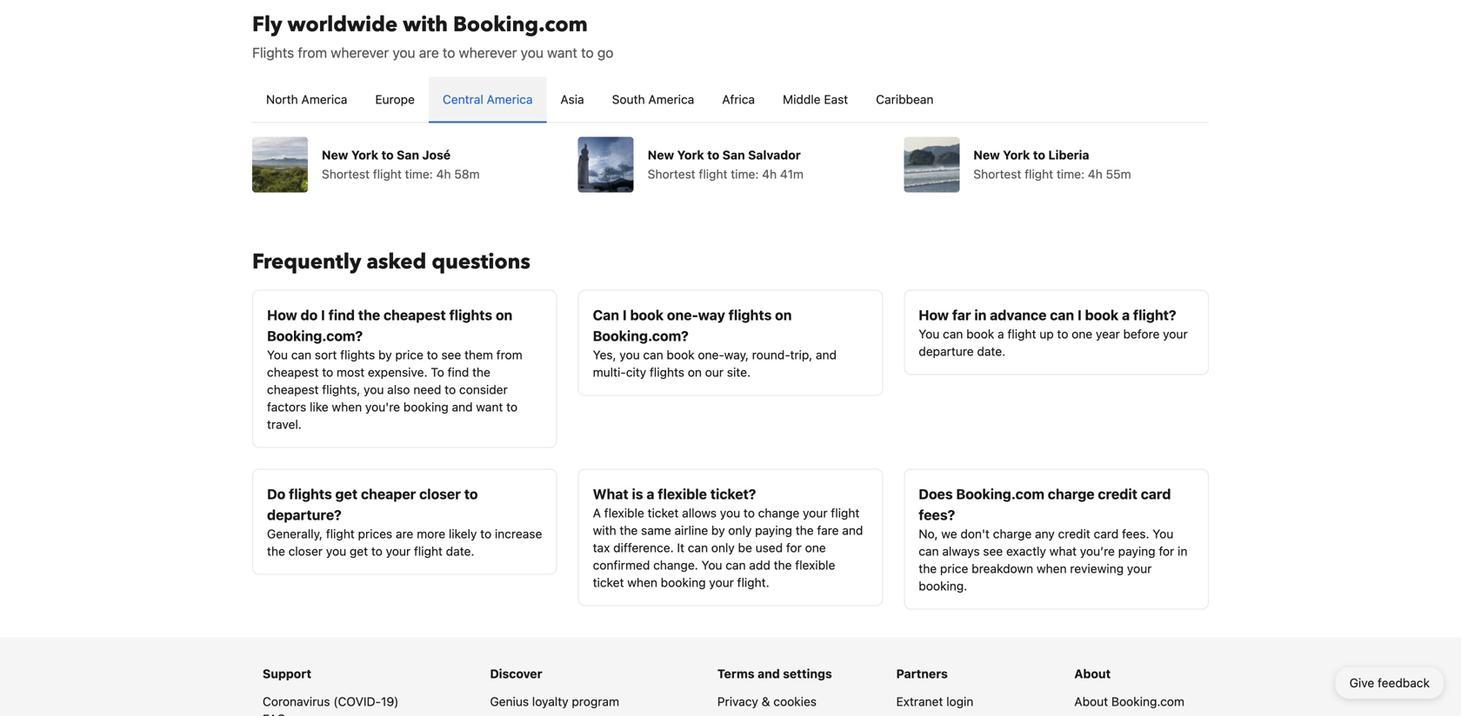 Task type: describe. For each thing, give the bounding box(es) containing it.
for inside what is a flexible ticket? a flexible ticket allows you to change your flight with the same airline by only paying the fare and tax difference. it can only be used for one confirmed change. you can add the flexible ticket when booking your flight.
[[786, 541, 802, 555]]

to right likely
[[480, 527, 492, 541]]

partners
[[896, 667, 948, 681]]

to down sort on the left of the page
[[322, 365, 333, 380]]

year
[[1096, 327, 1120, 341]]

price inside the does booking.com charge credit card fees? no, we don't charge any credit card fees. you can always see exactly what you're paying for in the price breakdown when reviewing your booking.
[[940, 562, 968, 576]]

to inside new york to san salvador shortest flight time: 4h 41m
[[707, 148, 720, 162]]

to left go at the top of page
[[581, 44, 594, 61]]

1 vertical spatial only
[[711, 541, 735, 555]]

shortest inside new york to liberia shortest flight time: 4h 55m
[[974, 167, 1021, 181]]

north america
[[266, 92, 347, 107]]

what
[[1050, 544, 1077, 559]]

to inside how far in advance can i book a flight? you can book a flight up to one year before your departure date.
[[1057, 327, 1068, 341]]

i inside can i book one-way flights on booking.com? yes, you can book one-way, round-trip, and multi-city flights on our site.
[[623, 307, 627, 324]]

flight.
[[737, 576, 769, 590]]

fly worldwide with booking.com flights from wherever you are to wherever you want to go
[[252, 10, 614, 61]]

support
[[263, 667, 311, 681]]

new york to san josé shortest flight time: 4h 58m
[[322, 148, 480, 181]]

can right it
[[688, 541, 708, 555]]

flights right the way
[[729, 307, 772, 324]]

likely
[[449, 527, 477, 541]]

you up europe
[[393, 44, 415, 61]]

you inside how do i find the cheapest flights on booking.com? you can sort flights by price to see them from cheapest to most expensive. to find the cheapest flights, you also need to consider factors like when you're booking and want to travel.
[[364, 383, 384, 397]]

europe
[[375, 92, 415, 107]]

1 horizontal spatial flexible
[[658, 486, 707, 503]]

do
[[301, 307, 318, 324]]

0 vertical spatial one-
[[667, 307, 698, 324]]

shortest for shortest flight time: 4h 41m
[[648, 167, 696, 181]]

south america button
[[598, 77, 708, 122]]

4h inside new york to liberia shortest flight time: 4h 55m
[[1088, 167, 1103, 181]]

need
[[413, 383, 441, 397]]

flight inside how far in advance can i book a flight? you can book a flight up to one year before your departure date.
[[1008, 327, 1036, 341]]

2 vertical spatial cheapest
[[267, 383, 319, 397]]

your up fare in the bottom right of the page
[[803, 506, 828, 521]]

paying inside the does booking.com charge credit card fees? no, we don't charge any credit card fees. you can always see exactly what you're paying for in the price breakdown when reviewing your booking.
[[1118, 544, 1156, 559]]

asked
[[367, 248, 426, 277]]

2 horizontal spatial flexible
[[795, 558, 835, 573]]

booking.com? inside can i book one-way flights on booking.com? yes, you can book one-way, round-trip, and multi-city flights on our site.
[[593, 328, 689, 344]]

flight inside what is a flexible ticket? a flexible ticket allows you to change your flight with the same airline by only paying the fare and tax difference. it can only be used for one confirmed change. you can add the flexible ticket when booking your flight.
[[831, 506, 860, 521]]

san for salvador
[[723, 148, 745, 162]]

and inside can i book one-way flights on booking.com? yes, you can book one-way, round-trip, and multi-city flights on our site.
[[816, 348, 837, 362]]

what
[[593, 486, 629, 503]]

central america
[[443, 92, 533, 107]]

terms and settings
[[717, 667, 832, 681]]

south america
[[612, 92, 694, 107]]

booking.com for about
[[1112, 695, 1185, 709]]

1 vertical spatial charge
[[993, 527, 1032, 541]]

booking.
[[919, 579, 967, 594]]

change.
[[653, 558, 698, 573]]

questions
[[432, 248, 530, 277]]

you inside what is a flexible ticket? a flexible ticket allows you to change your flight with the same airline by only paying the fare and tax difference. it can only be used for one confirmed change. you can add the flexible ticket when booking your flight.
[[720, 506, 740, 521]]

fly
[[252, 10, 282, 39]]

like
[[310, 400, 329, 414]]

new for new york to san josé shortest flight time: 4h 58m
[[322, 148, 348, 162]]

to up to
[[427, 348, 438, 362]]

date. inside how far in advance can i book a flight? you can book a flight up to one year before your departure date.
[[977, 344, 1006, 359]]

0 vertical spatial closer
[[419, 486, 461, 503]]

north america button
[[252, 77, 361, 122]]

date. inside do flights get cheaper closer to departure? generally, flight prices are more likely to increase the closer you get to your flight date.
[[446, 544, 474, 559]]

0 vertical spatial only
[[728, 524, 752, 538]]

book left way,
[[667, 348, 695, 362]]

0 vertical spatial find
[[328, 307, 355, 324]]

flights up them
[[449, 307, 492, 324]]

flight down more
[[414, 544, 443, 559]]

do
[[267, 486, 286, 503]]

login
[[946, 695, 974, 709]]

way
[[698, 307, 725, 324]]

when inside what is a flexible ticket? a flexible ticket allows you to change your flight with the same airline by only paying the fare and tax difference. it can only be used for one confirmed change. you can add the flexible ticket when booking your flight.
[[627, 576, 657, 590]]

41m
[[780, 167, 804, 181]]

with inside what is a flexible ticket? a flexible ticket allows you to change your flight with the same airline by only paying the fare and tax difference. it can only be used for one confirmed change. you can add the flexible ticket when booking your flight.
[[593, 524, 616, 538]]

the inside do flights get cheaper closer to departure? generally, flight prices are more likely to increase the closer you get to your flight date.
[[267, 544, 285, 559]]

how for how far in advance can i book a flight?
[[919, 307, 949, 324]]

flights inside do flights get cheaper closer to departure? generally, flight prices are more likely to increase the closer you get to your flight date.
[[289, 486, 332, 503]]

settings
[[783, 667, 832, 681]]

you inside do flights get cheaper closer to departure? generally, flight prices are more likely to increase the closer you get to your flight date.
[[326, 544, 346, 559]]

site.
[[727, 365, 751, 380]]

new york to san josé image
[[252, 137, 308, 193]]

your inside do flights get cheaper closer to departure? generally, flight prices are more likely to increase the closer you get to your flight date.
[[386, 544, 411, 559]]

by inside what is a flexible ticket? a flexible ticket allows you to change your flight with the same airline by only paying the fare and tax difference. it can only be used for one confirmed change. you can add the flexible ticket when booking your flight.
[[711, 524, 725, 538]]

book right the can
[[630, 307, 664, 324]]

booking.com? inside how do i find the cheapest flights on booking.com? you can sort flights by price to see them from cheapest to most expensive. to find the cheapest flights, you also need to consider factors like when you're booking and want to travel.
[[267, 328, 363, 344]]

before
[[1123, 327, 1160, 341]]

a
[[593, 506, 601, 521]]

are inside fly worldwide with booking.com flights from wherever you are to wherever you want to go
[[419, 44, 439, 61]]

cookies
[[774, 695, 817, 709]]

time: inside new york to liberia shortest flight time: 4h 55m
[[1057, 167, 1085, 181]]

0 horizontal spatial credit
[[1058, 527, 1091, 541]]

our
[[705, 365, 724, 380]]

josé
[[422, 148, 451, 162]]

middle east button
[[769, 77, 862, 122]]

departure
[[919, 344, 974, 359]]

san for josé
[[397, 148, 419, 162]]

flights,
[[322, 383, 360, 397]]

0 horizontal spatial ticket
[[593, 576, 624, 590]]

travel.
[[267, 418, 302, 432]]

way,
[[724, 348, 749, 362]]

go
[[597, 44, 614, 61]]

round-
[[752, 348, 790, 362]]

it
[[677, 541, 685, 555]]

what is a flexible ticket? a flexible ticket allows you to change your flight with the same airline by only paying the fare and tax difference. it can only be used for one confirmed change. you can add the flexible ticket when booking your flight.
[[593, 486, 863, 590]]

loyalty
[[532, 695, 569, 709]]

generally,
[[267, 527, 323, 541]]

booking inside what is a flexible ticket? a flexible ticket allows you to change your flight with the same airline by only paying the fare and tax difference. it can only be used for one confirmed change. you can add the flexible ticket when booking your flight.
[[661, 576, 706, 590]]

and up privacy & cookies link
[[758, 667, 780, 681]]

always
[[942, 544, 980, 559]]

how for how do i find the cheapest flights on booking.com?
[[267, 307, 297, 324]]

middle east
[[783, 92, 848, 107]]

far
[[952, 307, 971, 324]]

the down the frequently asked questions
[[358, 307, 380, 324]]

how far in advance can i book a flight? you can book a flight up to one year before your departure date.
[[919, 307, 1188, 359]]

how do i find the cheapest flights on booking.com? you can sort flights by price to see them from cheapest to most expensive. to find the cheapest flights, you also need to consider factors like when you're booking and want to travel.
[[267, 307, 523, 432]]

flights right city
[[650, 365, 685, 380]]

does
[[919, 486, 953, 503]]

breakdown
[[972, 562, 1033, 576]]

prices
[[358, 527, 392, 541]]

africa button
[[708, 77, 769, 122]]

about booking.com
[[1075, 695, 1185, 709]]

19)
[[381, 695, 399, 709]]

in inside the does booking.com charge credit card fees? no, we don't charge any credit card fees. you can always see exactly what you're paying for in the price breakdown when reviewing your booking.
[[1178, 544, 1188, 559]]

add
[[749, 558, 771, 573]]

sort
[[315, 348, 337, 362]]

fees?
[[919, 507, 955, 524]]

see inside how do i find the cheapest flights on booking.com? you can sort flights by price to see them from cheapest to most expensive. to find the cheapest flights, you also need to consider factors like when you're booking and want to travel.
[[441, 348, 461, 362]]

asia button
[[547, 77, 598, 122]]

tab list containing north america
[[252, 77, 1209, 124]]

more
[[417, 527, 445, 541]]

0 vertical spatial a
[[1122, 307, 1130, 324]]

1 vertical spatial flexible
[[604, 506, 644, 521]]

1 vertical spatial closer
[[288, 544, 323, 559]]

can
[[593, 307, 619, 324]]

york for new york to san salvador shortest flight time: 4h 41m
[[677, 148, 704, 162]]

i inside how do i find the cheapest flights on booking.com? you can sort flights by price to see them from cheapest to most expensive. to find the cheapest flights, you also need to consider factors like when you're booking and want to travel.
[[321, 307, 325, 324]]

from inside how do i find the cheapest flights on booking.com? you can sort flights by price to see them from cheapest to most expensive. to find the cheapest flights, you also need to consider factors like when you're booking and want to travel.
[[496, 348, 523, 362]]

a inside what is a flexible ticket? a flexible ticket allows you to change your flight with the same airline by only paying the fare and tax difference. it can only be used for one confirmed change. you can add the flexible ticket when booking your flight.
[[647, 486, 655, 503]]

flights up most
[[340, 348, 375, 362]]

about booking.com link
[[1075, 695, 1185, 709]]

1 horizontal spatial on
[[688, 365, 702, 380]]

can up the up
[[1050, 307, 1074, 324]]

the inside the does booking.com charge credit card fees? no, we don't charge any credit card fees. you can always see exactly what you're paying for in the price breakdown when reviewing your booking.
[[919, 562, 937, 576]]

no,
[[919, 527, 938, 541]]

1 wherever from the left
[[331, 44, 389, 61]]

extranet
[[896, 695, 943, 709]]

advance
[[990, 307, 1047, 324]]

fare
[[817, 524, 839, 538]]

trip,
[[790, 348, 813, 362]]

i inside how far in advance can i book a flight? you can book a flight up to one year before your departure date.
[[1078, 307, 1082, 324]]

book down far
[[966, 327, 994, 341]]

east
[[824, 92, 848, 107]]

0 vertical spatial credit
[[1098, 486, 1138, 503]]

new york to san salvador shortest flight time: 4h 41m
[[648, 148, 804, 181]]

flight inside new york to liberia shortest flight time: 4h 55m
[[1025, 167, 1053, 181]]

1 horizontal spatial ticket
[[648, 506, 679, 521]]

(covid-
[[333, 695, 381, 709]]

new york to liberia image
[[904, 137, 960, 193]]

them
[[465, 348, 493, 362]]

1 vertical spatial cheapest
[[267, 365, 319, 380]]

can inside how do i find the cheapest flights on booking.com? you can sort flights by price to see them from cheapest to most expensive. to find the cheapest flights, you also need to consider factors like when you're booking and want to travel.
[[291, 348, 311, 362]]

the up "difference."
[[620, 524, 638, 538]]

can i book one-way flights on booking.com? yes, you can book one-way, round-trip, and multi-city flights on our site.
[[593, 307, 837, 380]]

faqs
[[263, 712, 292, 717]]

0 horizontal spatial card
[[1094, 527, 1119, 541]]

program
[[572, 695, 619, 709]]

coronavirus (covid-19) faqs link
[[263, 695, 399, 717]]

&
[[762, 695, 770, 709]]

can inside the does booking.com charge credit card fees? no, we don't charge any credit card fees. you can always see exactly what you're paying for in the price breakdown when reviewing your booking.
[[919, 544, 939, 559]]

allows
[[682, 506, 717, 521]]

can down be
[[726, 558, 746, 573]]



Task type: locate. For each thing, give the bounding box(es) containing it.
your down fees.
[[1127, 562, 1152, 576]]

1 horizontal spatial are
[[419, 44, 439, 61]]

1 vertical spatial date.
[[446, 544, 474, 559]]

to left liberia
[[1033, 148, 1045, 162]]

new right the new york to liberia image
[[974, 148, 1000, 162]]

in right you're
[[1178, 544, 1188, 559]]

to inside 'new york to san josé shortest flight time: 4h 58m'
[[381, 148, 394, 162]]

for inside the does booking.com charge credit card fees? no, we don't charge any credit card fees. you can always see exactly what you're paying for in the price breakdown when reviewing your booking.
[[1159, 544, 1174, 559]]

extranet login link
[[896, 695, 974, 709]]

3 shortest from the left
[[974, 167, 1021, 181]]

shortest right the new york to liberia image
[[974, 167, 1021, 181]]

2 shortest from the left
[[648, 167, 696, 181]]

2 horizontal spatial new
[[974, 148, 1000, 162]]

feedback
[[1378, 676, 1430, 691]]

3 america from the left
[[648, 92, 694, 107]]

closer
[[419, 486, 461, 503], [288, 544, 323, 559]]

2 horizontal spatial york
[[1003, 148, 1030, 162]]

flights up departure?
[[289, 486, 332, 503]]

1 vertical spatial card
[[1094, 527, 1119, 541]]

new york to liberia shortest flight time: 4h 55m
[[974, 148, 1131, 181]]

2 horizontal spatial time:
[[1057, 167, 1085, 181]]

how inside how far in advance can i book a flight? you can book a flight up to one year before your departure date.
[[919, 307, 949, 324]]

to left the josé
[[381, 148, 394, 162]]

you up city
[[620, 348, 640, 362]]

can left sort on the left of the page
[[291, 348, 311, 362]]

see inside the does booking.com charge credit card fees? no, we don't charge any credit card fees. you can always see exactly what you're paying for in the price breakdown when reviewing your booking.
[[983, 544, 1003, 559]]

1 how from the left
[[267, 307, 297, 324]]

1 america from the left
[[301, 92, 347, 107]]

north
[[266, 92, 298, 107]]

0 horizontal spatial find
[[328, 307, 355, 324]]

you
[[919, 327, 940, 341], [267, 348, 288, 362], [1153, 527, 1174, 541], [702, 558, 722, 573]]

caribbean button
[[862, 77, 948, 122]]

0 horizontal spatial date.
[[446, 544, 474, 559]]

are inside do flights get cheaper closer to departure? generally, flight prices are more likely to increase the closer you get to your flight date.
[[396, 527, 413, 541]]

one down fare in the bottom right of the page
[[805, 541, 826, 555]]

departure?
[[267, 507, 342, 524]]

you inside the does booking.com charge credit card fees? no, we don't charge any credit card fees. you can always see exactly what you're paying for in the price breakdown when reviewing your booking.
[[1153, 527, 1174, 541]]

1 horizontal spatial booking.com
[[956, 486, 1045, 503]]

san inside 'new york to san josé shortest flight time: 4h 58m'
[[397, 148, 419, 162]]

1 horizontal spatial new
[[648, 148, 674, 162]]

about for about
[[1075, 667, 1111, 681]]

flight inside new york to san salvador shortest flight time: 4h 41m
[[699, 167, 728, 181]]

4h for 58m
[[436, 167, 451, 181]]

see up breakdown
[[983, 544, 1003, 559]]

with up tax
[[593, 524, 616, 538]]

0 horizontal spatial from
[[298, 44, 327, 61]]

with inside fly worldwide with booking.com flights from wherever you are to wherever you want to go
[[403, 10, 448, 39]]

2 horizontal spatial 4h
[[1088, 167, 1103, 181]]

1 vertical spatial price
[[940, 562, 968, 576]]

york for new york to san josé shortest flight time: 4h 58m
[[351, 148, 378, 162]]

2 new from the left
[[648, 148, 674, 162]]

flexible up allows
[[658, 486, 707, 503]]

booking.com inside the does booking.com charge credit card fees? no, we don't charge any credit card fees. you can always see exactly what you're paying for in the price breakdown when reviewing your booking.
[[956, 486, 1045, 503]]

can down "no,"
[[919, 544, 939, 559]]

in
[[975, 307, 987, 324], [1178, 544, 1188, 559]]

0 horizontal spatial price
[[395, 348, 423, 362]]

1 vertical spatial one
[[805, 541, 826, 555]]

booking.com
[[453, 10, 588, 39], [956, 486, 1045, 503], [1112, 695, 1185, 709]]

flexible down fare in the bottom right of the page
[[795, 558, 835, 573]]

you inside how far in advance can i book a flight? you can book a flight up to one year before your departure date.
[[919, 327, 940, 341]]

3 new from the left
[[974, 148, 1000, 162]]

shortest right new york to san salvador image on the top left of page
[[648, 167, 696, 181]]

by up 'expensive.'
[[378, 348, 392, 362]]

flight down 'advance'
[[1008, 327, 1036, 341]]

see up to
[[441, 348, 461, 362]]

a up before
[[1122, 307, 1130, 324]]

want
[[547, 44, 578, 61], [476, 400, 503, 414]]

for right used
[[786, 541, 802, 555]]

and inside what is a flexible ticket? a flexible ticket allows you to change your flight with the same airline by only paying the fare and tax difference. it can only be used for one confirmed change. you can add the flexible ticket when booking your flight.
[[842, 524, 863, 538]]

booking
[[403, 400, 449, 414], [661, 576, 706, 590]]

1 horizontal spatial one
[[1072, 327, 1093, 341]]

with up europe
[[403, 10, 448, 39]]

1 vertical spatial find
[[448, 365, 469, 380]]

paying inside what is a flexible ticket? a flexible ticket allows you to change your flight with the same airline by only paying the fare and tax difference. it can only be used for one confirmed change. you can add the flexible ticket when booking your flight.
[[755, 524, 792, 538]]

1 vertical spatial get
[[350, 544, 368, 559]]

airline
[[675, 524, 708, 538]]

one inside what is a flexible ticket? a flexible ticket allows you to change your flight with the same airline by only paying the fare and tax difference. it can only be used for one confirmed change. you can add the flexible ticket when booking your flight.
[[805, 541, 826, 555]]

coronavirus
[[263, 695, 330, 709]]

flight down "europe" button
[[373, 167, 402, 181]]

give feedback
[[1350, 676, 1430, 691]]

you right change.
[[702, 558, 722, 573]]

used
[[756, 541, 783, 555]]

one
[[1072, 327, 1093, 341], [805, 541, 826, 555]]

0 vertical spatial about
[[1075, 667, 1111, 681]]

1 horizontal spatial charge
[[1048, 486, 1095, 503]]

san left the josé
[[397, 148, 419, 162]]

want inside how do i find the cheapest flights on booking.com? you can sort flights by price to see them from cheapest to most expensive. to find the cheapest flights, you also need to consider factors like when you're booking and want to travel.
[[476, 400, 503, 414]]

about for about booking.com
[[1075, 695, 1108, 709]]

are
[[419, 44, 439, 61], [396, 527, 413, 541]]

the down used
[[774, 558, 792, 573]]

for right you're
[[1159, 544, 1174, 559]]

don't
[[961, 527, 990, 541]]

2 horizontal spatial a
[[1122, 307, 1130, 324]]

you inside what is a flexible ticket? a flexible ticket allows you to change your flight with the same airline by only paying the fare and tax difference. it can only be used for one confirmed change. you can add the flexible ticket when booking your flight.
[[702, 558, 722, 573]]

genius loyalty program link
[[490, 695, 619, 709]]

1 new from the left
[[322, 148, 348, 162]]

america for central america
[[487, 92, 533, 107]]

the up the consider
[[472, 365, 490, 380]]

to down the prices at the bottom of the page
[[371, 544, 383, 559]]

card up you're
[[1094, 527, 1119, 541]]

new right new york to san josé image
[[322, 148, 348, 162]]

south
[[612, 92, 645, 107]]

cheaper
[[361, 486, 416, 503]]

i right 'advance'
[[1078, 307, 1082, 324]]

4h inside 'new york to san josé shortest flight time: 4h 58m'
[[436, 167, 451, 181]]

flight left 41m
[[699, 167, 728, 181]]

2 about from the top
[[1075, 695, 1108, 709]]

2 vertical spatial a
[[647, 486, 655, 503]]

new for new york to san salvador shortest flight time: 4h 41m
[[648, 148, 674, 162]]

price inside how do i find the cheapest flights on booking.com? you can sort flights by price to see them from cheapest to most expensive. to find the cheapest flights, you also need to consider factors like when you're booking and want to travel.
[[395, 348, 423, 362]]

liberia
[[1048, 148, 1090, 162]]

1 i from the left
[[321, 307, 325, 324]]

privacy & cookies link
[[717, 695, 817, 709]]

confirmed
[[593, 558, 650, 573]]

paying up used
[[755, 524, 792, 538]]

york
[[351, 148, 378, 162], [677, 148, 704, 162], [1003, 148, 1030, 162]]

i
[[321, 307, 325, 324], [623, 307, 627, 324], [1078, 307, 1082, 324]]

0 vertical spatial price
[[395, 348, 423, 362]]

1 about from the top
[[1075, 667, 1111, 681]]

0 horizontal spatial booking.com?
[[267, 328, 363, 344]]

are left more
[[396, 527, 413, 541]]

1 horizontal spatial card
[[1141, 486, 1171, 503]]

difference.
[[613, 541, 674, 555]]

san inside new york to san salvador shortest flight time: 4h 41m
[[723, 148, 745, 162]]

can inside can i book one-way flights on booking.com? yes, you can book one-way, round-trip, and multi-city flights on our site.
[[643, 348, 663, 362]]

1 time: from the left
[[405, 167, 433, 181]]

multi-
[[593, 365, 626, 380]]

york for new york to liberia shortest flight time: 4h 55m
[[1003, 148, 1030, 162]]

europe button
[[361, 77, 429, 122]]

booking down change.
[[661, 576, 706, 590]]

flight?
[[1133, 307, 1176, 324]]

up
[[1040, 327, 1054, 341]]

to right need
[[445, 383, 456, 397]]

0 horizontal spatial by
[[378, 348, 392, 362]]

2 horizontal spatial i
[[1078, 307, 1082, 324]]

0 vertical spatial want
[[547, 44, 578, 61]]

tab list
[[252, 77, 1209, 124]]

0 horizontal spatial how
[[267, 307, 297, 324]]

new inside new york to liberia shortest flight time: 4h 55m
[[974, 148, 1000, 162]]

to up likely
[[464, 486, 478, 503]]

4h inside new york to san salvador shortest flight time: 4h 41m
[[762, 167, 777, 181]]

consider
[[459, 383, 508, 397]]

1 vertical spatial ticket
[[593, 576, 624, 590]]

1 vertical spatial are
[[396, 527, 413, 541]]

you down ticket?
[[720, 506, 740, 521]]

in right far
[[975, 307, 987, 324]]

4h for 41m
[[762, 167, 777, 181]]

america right north
[[301, 92, 347, 107]]

shortest inside new york to san salvador shortest flight time: 4h 41m
[[648, 167, 696, 181]]

you inside can i book one-way flights on booking.com? yes, you can book one-way, round-trip, and multi-city flights on our site.
[[620, 348, 640, 362]]

to down the africa button
[[707, 148, 720, 162]]

2 san from the left
[[723, 148, 745, 162]]

york down south america button
[[677, 148, 704, 162]]

1 horizontal spatial how
[[919, 307, 949, 324]]

by inside how do i find the cheapest flights on booking.com? you can sort flights by price to see them from cheapest to most expensive. to find the cheapest flights, you also need to consider factors like when you're booking and want to travel.
[[378, 348, 392, 362]]

shortest right new york to san josé image
[[322, 167, 370, 181]]

shortest inside 'new york to san josé shortest flight time: 4h 58m'
[[322, 167, 370, 181]]

when inside the does booking.com charge credit card fees? no, we don't charge any credit card fees. you can always see exactly what you're paying for in the price breakdown when reviewing your booking.
[[1037, 562, 1067, 576]]

you're
[[365, 400, 400, 414]]

1 san from the left
[[397, 148, 419, 162]]

1 vertical spatial a
[[998, 327, 1004, 341]]

1 vertical spatial one-
[[698, 348, 724, 362]]

time:
[[405, 167, 433, 181], [731, 167, 759, 181], [1057, 167, 1085, 181]]

is
[[632, 486, 643, 503]]

new for new york to liberia shortest flight time: 4h 55m
[[974, 148, 1000, 162]]

2 horizontal spatial shortest
[[974, 167, 1021, 181]]

1 vertical spatial see
[[983, 544, 1003, 559]]

0 horizontal spatial i
[[321, 307, 325, 324]]

booking inside how do i find the cheapest flights on booking.com? you can sort flights by price to see them from cheapest to most expensive. to find the cheapest flights, you also need to consider factors like when you're booking and want to travel.
[[403, 400, 449, 414]]

date.
[[977, 344, 1006, 359], [446, 544, 474, 559]]

you inside how do i find the cheapest flights on booking.com? you can sort flights by price to see them from cheapest to most expensive. to find the cheapest flights, you also need to consider factors like when you're booking and want to travel.
[[267, 348, 288, 362]]

on up round-
[[775, 307, 792, 324]]

0 horizontal spatial shortest
[[322, 167, 370, 181]]

only left be
[[711, 541, 735, 555]]

3 4h from the left
[[1088, 167, 1103, 181]]

time: down salvador
[[731, 167, 759, 181]]

san
[[397, 148, 419, 162], [723, 148, 745, 162]]

we
[[941, 527, 957, 541]]

1 horizontal spatial credit
[[1098, 486, 1138, 503]]

0 vertical spatial card
[[1141, 486, 1171, 503]]

give feedback button
[[1336, 668, 1444, 699]]

to inside new york to liberia shortest flight time: 4h 55m
[[1033, 148, 1045, 162]]

1 horizontal spatial a
[[998, 327, 1004, 341]]

booking down need
[[403, 400, 449, 414]]

0 vertical spatial are
[[419, 44, 439, 61]]

1 horizontal spatial with
[[593, 524, 616, 538]]

from right flights
[[298, 44, 327, 61]]

0 vertical spatial booking
[[403, 400, 449, 414]]

0 vertical spatial cheapest
[[384, 307, 446, 324]]

see
[[441, 348, 461, 362], [983, 544, 1003, 559]]

get left cheaper
[[335, 486, 358, 503]]

when down flights,
[[332, 400, 362, 414]]

date. right departure
[[977, 344, 1006, 359]]

0 horizontal spatial paying
[[755, 524, 792, 538]]

1 vertical spatial booking.com
[[956, 486, 1045, 503]]

want inside fly worldwide with booking.com flights from wherever you are to wherever you want to go
[[547, 44, 578, 61]]

find
[[328, 307, 355, 324], [448, 365, 469, 380]]

in inside how far in advance can i book a flight? you can book a flight up to one year before your departure date.
[[975, 307, 987, 324]]

america right 'central'
[[487, 92, 533, 107]]

0 horizontal spatial are
[[396, 527, 413, 541]]

1 horizontal spatial find
[[448, 365, 469, 380]]

booking.com inside fly worldwide with booking.com flights from wherever you are to wherever you want to go
[[453, 10, 588, 39]]

0 horizontal spatial york
[[351, 148, 378, 162]]

closer up more
[[419, 486, 461, 503]]

can up departure
[[943, 327, 963, 341]]

time: down liberia
[[1057, 167, 1085, 181]]

paying
[[755, 524, 792, 538], [1118, 544, 1156, 559]]

genius
[[490, 695, 529, 709]]

time: down the josé
[[405, 167, 433, 181]]

0 vertical spatial booking.com
[[453, 10, 588, 39]]

a down 'advance'
[[998, 327, 1004, 341]]

2 4h from the left
[[762, 167, 777, 181]]

from inside fly worldwide with booking.com flights from wherever you are to wherever you want to go
[[298, 44, 327, 61]]

i right do
[[321, 307, 325, 324]]

1 horizontal spatial price
[[940, 562, 968, 576]]

your inside the does booking.com charge credit card fees? no, we don't charge any credit card fees. you can always see exactly what you're paying for in the price breakdown when reviewing your booking.
[[1127, 562, 1152, 576]]

2 horizontal spatial booking.com
[[1112, 695, 1185, 709]]

0 vertical spatial in
[[975, 307, 987, 324]]

booking.com for does
[[956, 486, 1045, 503]]

1 horizontal spatial time:
[[731, 167, 759, 181]]

also
[[387, 383, 410, 397]]

2 america from the left
[[487, 92, 533, 107]]

find right do
[[328, 307, 355, 324]]

on left our
[[688, 365, 702, 380]]

genius loyalty program
[[490, 695, 619, 709]]

time: inside new york to san salvador shortest flight time: 4h 41m
[[731, 167, 759, 181]]

your inside how far in advance can i book a flight? you can book a flight up to one year before your departure date.
[[1163, 327, 1188, 341]]

1 4h from the left
[[436, 167, 451, 181]]

by
[[378, 348, 392, 362], [711, 524, 725, 538]]

do flights get cheaper closer to departure? generally, flight prices are more likely to increase the closer you get to your flight date.
[[267, 486, 542, 559]]

you up departure
[[919, 327, 940, 341]]

get down the prices at the bottom of the page
[[350, 544, 368, 559]]

1 horizontal spatial for
[[1159, 544, 1174, 559]]

1 vertical spatial from
[[496, 348, 523, 362]]

caribbean
[[876, 92, 934, 107]]

1 horizontal spatial paying
[[1118, 544, 1156, 559]]

1 vertical spatial booking
[[661, 576, 706, 590]]

africa
[[722, 92, 755, 107]]

are up "europe" button
[[419, 44, 439, 61]]

one inside how far in advance can i book a flight? you can book a flight up to one year before your departure date.
[[1072, 327, 1093, 341]]

0 horizontal spatial wherever
[[331, 44, 389, 61]]

on inside how do i find the cheapest flights on booking.com? you can sort flights by price to see them from cheapest to most expensive. to find the cheapest flights, you also need to consider factors like when you're booking and want to travel.
[[496, 307, 513, 324]]

1 horizontal spatial want
[[547, 44, 578, 61]]

privacy
[[717, 695, 758, 709]]

a
[[1122, 307, 1130, 324], [998, 327, 1004, 341], [647, 486, 655, 503]]

0 vertical spatial from
[[298, 44, 327, 61]]

card
[[1141, 486, 1171, 503], [1094, 527, 1119, 541]]

0 vertical spatial get
[[335, 486, 358, 503]]

booking.com?
[[267, 328, 363, 344], [593, 328, 689, 344]]

new inside new york to san salvador shortest flight time: 4h 41m
[[648, 148, 674, 162]]

2 horizontal spatial on
[[775, 307, 792, 324]]

2 how from the left
[[919, 307, 949, 324]]

book up year
[[1085, 307, 1119, 324]]

you up the central america
[[521, 44, 544, 61]]

1 vertical spatial with
[[593, 524, 616, 538]]

1 shortest from the left
[[322, 167, 370, 181]]

new inside 'new york to san josé shortest flight time: 4h 58m'
[[322, 148, 348, 162]]

want down the consider
[[476, 400, 503, 414]]

1 horizontal spatial in
[[1178, 544, 1188, 559]]

time: for josé
[[405, 167, 433, 181]]

extranet login
[[896, 695, 974, 709]]

new york to san salvador image
[[578, 137, 634, 193]]

price
[[395, 348, 423, 362], [940, 562, 968, 576]]

asia
[[561, 92, 584, 107]]

0 horizontal spatial 4h
[[436, 167, 451, 181]]

can
[[1050, 307, 1074, 324], [943, 327, 963, 341], [291, 348, 311, 362], [643, 348, 663, 362], [688, 541, 708, 555], [919, 544, 939, 559], [726, 558, 746, 573]]

1 vertical spatial by
[[711, 524, 725, 538]]

america for north america
[[301, 92, 347, 107]]

0 horizontal spatial when
[[332, 400, 362, 414]]

a right the is
[[647, 486, 655, 503]]

2 wherever from the left
[[459, 44, 517, 61]]

0 horizontal spatial booking
[[403, 400, 449, 414]]

4h down the josé
[[436, 167, 451, 181]]

america right south
[[648, 92, 694, 107]]

you
[[393, 44, 415, 61], [521, 44, 544, 61], [620, 348, 640, 362], [364, 383, 384, 397], [720, 506, 740, 521], [326, 544, 346, 559]]

0 horizontal spatial a
[[647, 486, 655, 503]]

2 york from the left
[[677, 148, 704, 162]]

york inside new york to liberia shortest flight time: 4h 55m
[[1003, 148, 1030, 162]]

flexible down the is
[[604, 506, 644, 521]]

your left flight.
[[709, 576, 734, 590]]

0 horizontal spatial flexible
[[604, 506, 644, 521]]

when inside how do i find the cheapest flights on booking.com? you can sort flights by price to see them from cheapest to most expensive. to find the cheapest flights, you also need to consider factors like when you're booking and want to travel.
[[332, 400, 362, 414]]

0 horizontal spatial with
[[403, 10, 448, 39]]

0 vertical spatial charge
[[1048, 486, 1095, 503]]

the left fare in the bottom right of the page
[[796, 524, 814, 538]]

2 time: from the left
[[731, 167, 759, 181]]

1 horizontal spatial when
[[627, 576, 657, 590]]

credit up what
[[1058, 527, 1091, 541]]

0 horizontal spatial closer
[[288, 544, 323, 559]]

york inside new york to san salvador shortest flight time: 4h 41m
[[677, 148, 704, 162]]

ticket up same
[[648, 506, 679, 521]]

1 horizontal spatial by
[[711, 524, 725, 538]]

flight inside 'new york to san josé shortest flight time: 4h 58m'
[[373, 167, 402, 181]]

time: for salvador
[[731, 167, 759, 181]]

new right new york to san salvador image on the top left of page
[[648, 148, 674, 162]]

time: inside 'new york to san josé shortest flight time: 4h 58m'
[[405, 167, 433, 181]]

america for south america
[[648, 92, 694, 107]]

date. down likely
[[446, 544, 474, 559]]

shortest for shortest flight time: 4h 58m
[[322, 167, 370, 181]]

and right trip,
[[816, 348, 837, 362]]

york down "europe" button
[[351, 148, 378, 162]]

york inside 'new york to san josé shortest flight time: 4h 58m'
[[351, 148, 378, 162]]

most
[[337, 365, 365, 380]]

and inside how do i find the cheapest flights on booking.com? you can sort flights by price to see them from cheapest to most expensive. to find the cheapest flights, you also need to consider factors like when you're booking and want to travel.
[[452, 400, 473, 414]]

58m
[[454, 167, 480, 181]]

tax
[[593, 541, 610, 555]]

to inside what is a flexible ticket? a flexible ticket allows you to change your flight with the same airline by only paying the fare and tax difference. it can only be used for one confirmed change. you can add the flexible ticket when booking your flight.
[[744, 506, 755, 521]]

to down the consider
[[506, 400, 518, 414]]

2 booking.com? from the left
[[593, 328, 689, 344]]

any
[[1035, 527, 1055, 541]]

1 york from the left
[[351, 148, 378, 162]]

to up 'central'
[[443, 44, 455, 61]]

the down generally,
[[267, 544, 285, 559]]

3 york from the left
[[1003, 148, 1030, 162]]

1 horizontal spatial shortest
[[648, 167, 696, 181]]

0 horizontal spatial new
[[322, 148, 348, 162]]

1 booking.com? from the left
[[267, 328, 363, 344]]

wherever up the central america
[[459, 44, 517, 61]]

2 vertical spatial flexible
[[795, 558, 835, 573]]

1 horizontal spatial 4h
[[762, 167, 777, 181]]

and right fare in the bottom right of the page
[[842, 524, 863, 538]]

0 horizontal spatial on
[[496, 307, 513, 324]]

2 i from the left
[[623, 307, 627, 324]]

how inside how do i find the cheapest flights on booking.com? you can sort flights by price to see them from cheapest to most expensive. to find the cheapest flights, you also need to consider factors like when you're booking and want to travel.
[[267, 307, 297, 324]]

paying down fees.
[[1118, 544, 1156, 559]]

from
[[298, 44, 327, 61], [496, 348, 523, 362]]

1 horizontal spatial closer
[[419, 486, 461, 503]]

flight left the prices at the bottom of the page
[[326, 527, 355, 541]]

3 i from the left
[[1078, 307, 1082, 324]]

1 horizontal spatial date.
[[977, 344, 1006, 359]]

how
[[267, 307, 297, 324], [919, 307, 949, 324]]

0 horizontal spatial san
[[397, 148, 419, 162]]

flights
[[252, 44, 294, 61]]

price up 'expensive.'
[[395, 348, 423, 362]]

1 horizontal spatial booking.com?
[[593, 328, 689, 344]]

frequently
[[252, 248, 361, 277]]

3 time: from the left
[[1057, 167, 1085, 181]]

change
[[758, 506, 800, 521]]

0 horizontal spatial in
[[975, 307, 987, 324]]

middle
[[783, 92, 821, 107]]

when down what
[[1037, 562, 1067, 576]]



Task type: vqa. For each thing, say whether or not it's contained in the screenshot.


